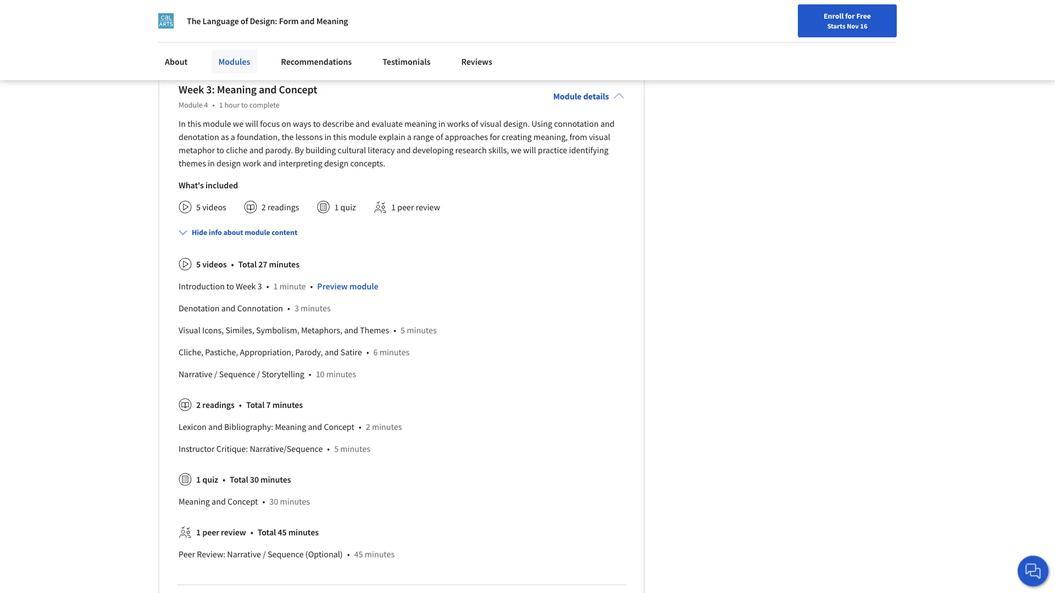 Task type: locate. For each thing, give the bounding box(es) containing it.
visual
[[179, 325, 201, 336]]

week up "denotation and connotation • 3 minutes"
[[236, 281, 256, 292]]

design
[[217, 158, 241, 169], [324, 158, 349, 169]]

chat with us image
[[1025, 563, 1042, 581]]

practice
[[538, 145, 568, 156]]

2 videos from the top
[[202, 259, 227, 270]]

narrative
[[179, 369, 213, 380], [227, 549, 261, 560]]

of left design:
[[241, 15, 248, 26]]

1 vertical spatial 1 quiz
[[335, 202, 356, 213]]

0 vertical spatial in
[[439, 118, 446, 129]]

total left 7
[[246, 400, 265, 411]]

1 horizontal spatial visual
[[589, 132, 611, 143]]

narrative down cliche,
[[179, 369, 213, 380]]

1 quiz down concepts.
[[335, 202, 356, 213]]

icons,
[[202, 325, 224, 336]]

0 vertical spatial quiz
[[202, 11, 218, 22]]

1 horizontal spatial /
[[257, 369, 260, 380]]

minutes
[[261, 11, 291, 22], [254, 33, 284, 44], [269, 259, 300, 270], [301, 303, 331, 314], [407, 325, 437, 336], [380, 347, 410, 358], [326, 369, 356, 380], [273, 400, 303, 411], [372, 422, 402, 433], [341, 444, 370, 455], [261, 475, 291, 486], [280, 497, 310, 508], [288, 527, 319, 538], [365, 549, 395, 560]]

0 vertical spatial 30
[[250, 475, 259, 486]]

0 horizontal spatial module
[[179, 100, 203, 110]]

storytelling
[[262, 369, 304, 380]]

1 peer review inside the hide info about module content region
[[196, 527, 246, 538]]

1 horizontal spatial 3
[[295, 303, 299, 314]]

1 vertical spatial 5 videos
[[196, 259, 227, 270]]

• total 30 minutes
[[223, 475, 291, 486]]

and down the details
[[601, 118, 615, 129]]

1 vertical spatial readings
[[202, 400, 235, 411]]

2 vertical spatial 2
[[366, 422, 370, 433]]

meaning up hour
[[217, 83, 257, 97]]

2 vertical spatial quiz
[[202, 475, 218, 486]]

form right design:
[[279, 15, 299, 26]]

from
[[570, 132, 587, 143]]

1 vertical spatial for
[[490, 132, 500, 143]]

1 vertical spatial 2 readings
[[196, 400, 235, 411]]

satire
[[341, 347, 362, 358]]

quiz down concepts.
[[341, 202, 356, 213]]

what's included
[[179, 180, 238, 191]]

1 vertical spatial 3
[[295, 303, 299, 314]]

visual up the identifying
[[589, 132, 611, 143]]

and up narrative/sequence
[[308, 422, 322, 433]]

find your new career
[[719, 35, 787, 45]]

0 vertical spatial review
[[416, 202, 440, 213]]

total up basics of form • 15 minutes
[[230, 11, 248, 22]]

module inside week 3: meaning and concept module 4 • 1 hour to complete
[[179, 100, 203, 110]]

0 vertical spatial sequence
[[219, 369, 255, 380]]

readings
[[268, 202, 299, 213], [202, 400, 235, 411]]

0 horizontal spatial week
[[179, 83, 204, 97]]

instructor critique: narrative/sequence • 5 minutes
[[179, 444, 370, 455]]

45 up "peer review: narrative / sequence (optional) • 45 minutes"
[[278, 527, 287, 538]]

15 up basics of form • 15 minutes
[[250, 11, 259, 22]]

videos down the what's included
[[202, 202, 226, 213]]

week 3: meaning and concept module 4 • 1 hour to complete
[[179, 83, 317, 110]]

visual left 'design.'
[[480, 118, 502, 129]]

0 vertical spatial 15
[[250, 11, 259, 22]]

1 vertical spatial will
[[523, 145, 536, 156]]

30
[[250, 475, 259, 486], [270, 497, 278, 508]]

5 down what's
[[196, 202, 201, 213]]

and up complete
[[259, 83, 277, 97]]

module left the details
[[553, 91, 582, 102]]

bibliography:
[[224, 422, 273, 433]]

0 vertical spatial 5 videos
[[196, 202, 226, 213]]

1 peer review
[[391, 202, 440, 213], [196, 527, 246, 538]]

2 vertical spatial 1 quiz
[[196, 475, 218, 486]]

in
[[439, 118, 446, 129], [325, 132, 332, 143], [208, 158, 215, 169]]

0 horizontal spatial review
[[221, 527, 246, 538]]

peer inside the hide info about module content region
[[202, 527, 219, 538]]

explain
[[379, 132, 406, 143]]

0 vertical spatial we
[[233, 118, 244, 129]]

quiz for language
[[202, 11, 218, 22]]

this right in
[[188, 118, 201, 129]]

developing
[[413, 145, 454, 156]]

module
[[553, 91, 582, 102], [179, 100, 203, 110]]

sequence
[[219, 369, 255, 380], [268, 549, 304, 560]]

and up the satire
[[344, 325, 358, 336]]

0 horizontal spatial narrative
[[179, 369, 213, 380]]

in up 'building' at the top
[[325, 132, 332, 143]]

0 horizontal spatial design
[[217, 158, 241, 169]]

total up "peer review: narrative / sequence (optional) • 45 minutes"
[[258, 527, 276, 538]]

0 horizontal spatial concept
[[228, 497, 258, 508]]

0 vertical spatial videos
[[202, 202, 226, 213]]

1 horizontal spatial a
[[407, 132, 412, 143]]

module right about
[[245, 228, 270, 238]]

1 horizontal spatial design
[[324, 158, 349, 169]]

1 vertical spatial form
[[213, 33, 232, 44]]

to right introduction
[[227, 281, 234, 292]]

info about module content element
[[174, 218, 625, 570]]

0 vertical spatial week
[[179, 83, 204, 97]]

/ down appropriation,
[[257, 369, 260, 380]]

1 horizontal spatial in
[[325, 132, 332, 143]]

3:
[[206, 83, 215, 97]]

0 vertical spatial for
[[846, 11, 855, 21]]

30 up meaning and concept • 30 minutes
[[250, 475, 259, 486]]

quiz inside the hide info about module content region
[[202, 475, 218, 486]]

0 vertical spatial peer
[[398, 202, 414, 213]]

2 readings up lexicon
[[196, 400, 235, 411]]

0 vertical spatial readings
[[268, 202, 299, 213]]

2 a from the left
[[407, 132, 412, 143]]

1 horizontal spatial week
[[236, 281, 256, 292]]

5 videos inside the hide info about module content region
[[196, 259, 227, 270]]

2 readings up content
[[262, 202, 299, 213]]

the language of design: form and meaning
[[187, 15, 348, 26]]

form down language
[[213, 33, 232, 44]]

to inside the hide info about module content region
[[227, 281, 234, 292]]

0 vertical spatial narrative
[[179, 369, 213, 380]]

1 quiz inside the hide info about module content region
[[196, 475, 218, 486]]

week left 3:
[[179, 83, 204, 97]]

0 horizontal spatial for
[[490, 132, 500, 143]]

1 quiz down instructor
[[196, 475, 218, 486]]

0 vertical spatial concept
[[279, 83, 317, 97]]

narrative right review: at the bottom of page
[[227, 549, 261, 560]]

16
[[861, 21, 868, 30]]

for up "nov"
[[846, 11, 855, 21]]

california institute of the arts image
[[158, 13, 174, 29]]

1 horizontal spatial for
[[846, 11, 855, 21]]

total for total 15 minutes
[[230, 11, 248, 22]]

and right lexicon
[[208, 422, 223, 433]]

this
[[188, 118, 201, 129], [333, 132, 347, 143]]

1 horizontal spatial we
[[511, 145, 522, 156]]

to
[[241, 100, 248, 110], [313, 118, 321, 129], [217, 145, 224, 156], [227, 281, 234, 292]]

cliche
[[226, 145, 248, 156]]

range
[[414, 132, 434, 143]]

module right preview
[[350, 281, 379, 292]]

1 horizontal spatial this
[[333, 132, 347, 143]]

week
[[179, 83, 204, 97], [236, 281, 256, 292]]

we down hour
[[233, 118, 244, 129]]

1 vertical spatial concept
[[324, 422, 355, 433]]

0 horizontal spatial 1 peer review
[[196, 527, 246, 538]]

total left '27'
[[238, 259, 257, 270]]

1 horizontal spatial form
[[279, 15, 299, 26]]

3 down the minute on the top of page
[[295, 303, 299, 314]]

1 quiz for language
[[196, 11, 218, 22]]

0 horizontal spatial 2
[[196, 400, 201, 411]]

1 horizontal spatial 45
[[354, 549, 363, 560]]

of up developing
[[436, 132, 443, 143]]

1 vertical spatial 30
[[270, 497, 278, 508]]

/ for sequence
[[257, 369, 260, 380]]

0 vertical spatial 2 readings
[[262, 202, 299, 213]]

0 vertical spatial 2
[[262, 202, 266, 213]]

1 horizontal spatial will
[[523, 145, 536, 156]]

2 readings inside the hide info about module content region
[[196, 400, 235, 411]]

1 horizontal spatial concept
[[279, 83, 317, 97]]

basics of form • 15 minutes
[[179, 33, 284, 44]]

0 vertical spatial visual
[[480, 118, 502, 129]]

lexicon
[[179, 422, 207, 433]]

find your new career link
[[713, 33, 793, 47]]

2 5 videos from the top
[[196, 259, 227, 270]]

0 vertical spatial 1 peer review
[[391, 202, 440, 213]]

1 horizontal spatial readings
[[268, 202, 299, 213]]

will up foundation,
[[245, 118, 258, 129]]

0 horizontal spatial readings
[[202, 400, 235, 411]]

basics
[[179, 33, 202, 44]]

and left the satire
[[325, 347, 339, 358]]

connotation
[[554, 118, 599, 129]]

/
[[214, 369, 217, 380], [257, 369, 260, 380], [263, 549, 266, 560]]

5 videos up introduction
[[196, 259, 227, 270]]

1 vertical spatial 15
[[244, 33, 252, 44]]

in right themes
[[208, 158, 215, 169]]

5 videos down the what's included
[[196, 202, 226, 213]]

quiz down instructor
[[202, 475, 218, 486]]

3 up "connotation"
[[258, 281, 262, 292]]

5 up introduction
[[196, 259, 201, 270]]

for inside in this module we will focus on ways to describe and evaluate meaning in works of visual design. using connotation and denotation as a foundation, the lessons in this module explain a range of approaches for creating meaning, from visual metaphor to cliche and parody. by building cultural literacy and developing research skills, we will practice identifying themes in design work and interpreting design concepts.
[[490, 132, 500, 143]]

meaning up the recommendations
[[316, 15, 348, 26]]

design down cliche
[[217, 158, 241, 169]]

0 horizontal spatial 2 readings
[[196, 400, 235, 411]]

0 vertical spatial 1 quiz
[[196, 11, 218, 22]]

design down cultural
[[324, 158, 349, 169]]

to down as
[[217, 145, 224, 156]]

recommendations
[[281, 56, 352, 67]]

peer
[[179, 549, 195, 560]]

of
[[241, 15, 248, 26], [204, 33, 211, 44], [471, 118, 479, 129], [436, 132, 443, 143]]

english button
[[825, 22, 891, 58]]

on
[[282, 118, 291, 129]]

1 vertical spatial week
[[236, 281, 256, 292]]

denotation
[[179, 132, 219, 143]]

denotation
[[179, 303, 220, 314]]

introduction to week 3 • 1 minute • preview module
[[179, 281, 379, 292]]

1 vertical spatial peer
[[202, 527, 219, 538]]

describe
[[323, 118, 354, 129]]

module left 4
[[179, 100, 203, 110]]

for up skills,
[[490, 132, 500, 143]]

week inside week 3: meaning and concept module 4 • 1 hour to complete
[[179, 83, 204, 97]]

hide
[[192, 228, 207, 238]]

for
[[163, 5, 175, 16]]

0 horizontal spatial 3
[[258, 281, 262, 292]]

5
[[196, 202, 201, 213], [196, 259, 201, 270], [401, 325, 405, 336], [334, 444, 339, 455]]

• total 45 minutes
[[251, 527, 319, 538]]

about
[[223, 228, 243, 238]]

metaphor
[[179, 145, 215, 156]]

preview module link
[[317, 281, 379, 292]]

concept
[[279, 83, 317, 97], [324, 422, 355, 433], [228, 497, 258, 508]]

module details
[[553, 91, 609, 102]]

0 horizontal spatial 45
[[278, 527, 287, 538]]

0 horizontal spatial /
[[214, 369, 217, 380]]

1 vertical spatial 2
[[196, 400, 201, 411]]

interpreting
[[279, 158, 323, 169]]

1 horizontal spatial sequence
[[268, 549, 304, 560]]

1 vertical spatial videos
[[202, 259, 227, 270]]

total
[[230, 11, 248, 22], [238, 259, 257, 270], [246, 400, 265, 411], [230, 475, 248, 486], [258, 527, 276, 538]]

building
[[306, 145, 336, 156]]

/ down pastiche,
[[214, 369, 217, 380]]

45 right (optional)
[[354, 549, 363, 560]]

to right hour
[[241, 100, 248, 110]]

focus
[[260, 118, 280, 129]]

about
[[165, 56, 188, 67]]

complete
[[250, 100, 280, 110]]

form
[[279, 15, 299, 26], [213, 33, 232, 44]]

readings up content
[[268, 202, 299, 213]]

1 vertical spatial in
[[325, 132, 332, 143]]

0 horizontal spatial will
[[245, 118, 258, 129]]

0 horizontal spatial 30
[[250, 475, 259, 486]]

total up meaning and concept • 30 minutes
[[230, 475, 248, 486]]

and inside week 3: meaning and concept module 4 • 1 hour to complete
[[259, 83, 277, 97]]

15
[[250, 11, 259, 22], [244, 33, 252, 44]]

we down creating
[[511, 145, 522, 156]]

will down creating
[[523, 145, 536, 156]]

videos up introduction
[[202, 259, 227, 270]]

0 vertical spatial this
[[188, 118, 201, 129]]

1 vertical spatial sequence
[[268, 549, 304, 560]]

1 quiz up basics
[[196, 11, 218, 22]]

1 vertical spatial narrative
[[227, 549, 261, 560]]

a left range
[[407, 132, 412, 143]]

0 horizontal spatial we
[[233, 118, 244, 129]]

a
[[231, 132, 235, 143], [407, 132, 412, 143]]

pastiche,
[[205, 347, 238, 358]]

cliche,
[[179, 347, 203, 358]]

1 horizontal spatial review
[[416, 202, 440, 213]]

None search field
[[157, 29, 421, 51]]

this down describe
[[333, 132, 347, 143]]

0 horizontal spatial in
[[208, 158, 215, 169]]

quiz right the
[[202, 11, 218, 22]]

0 vertical spatial form
[[279, 15, 299, 26]]

2 horizontal spatial /
[[263, 549, 266, 560]]

sequence down • total 45 minutes
[[268, 549, 304, 560]]

1 vertical spatial we
[[511, 145, 522, 156]]

/ down • total 45 minutes
[[263, 549, 266, 560]]

1 vertical spatial review
[[221, 527, 246, 538]]

1 vertical spatial 1 peer review
[[196, 527, 246, 538]]

15 down design:
[[244, 33, 252, 44]]

readings up lexicon
[[202, 400, 235, 411]]

career
[[766, 35, 787, 45]]

and
[[301, 15, 315, 26], [259, 83, 277, 97], [356, 118, 370, 129], [601, 118, 615, 129], [249, 145, 264, 156], [397, 145, 411, 156], [263, 158, 277, 169], [221, 303, 236, 314], [344, 325, 358, 336], [325, 347, 339, 358], [208, 422, 223, 433], [308, 422, 322, 433], [212, 497, 226, 508]]

reviews
[[462, 56, 493, 67]]

1 horizontal spatial 30
[[270, 497, 278, 508]]

lexicon and bibliography: meaning and concept • 2 minutes
[[179, 422, 402, 433]]

0 horizontal spatial visual
[[480, 118, 502, 129]]

videos inside the hide info about module content region
[[202, 259, 227, 270]]

in left works
[[439, 118, 446, 129]]

30 down • total 30 minutes
[[270, 497, 278, 508]]

and up similes,
[[221, 303, 236, 314]]

meaning
[[316, 15, 348, 26], [217, 83, 257, 97], [275, 422, 306, 433], [179, 497, 210, 508]]

1 design from the left
[[217, 158, 241, 169]]

hide info about module content
[[192, 228, 298, 238]]

a right as
[[231, 132, 235, 143]]

0 horizontal spatial this
[[188, 118, 201, 129]]

/ for narrative
[[263, 549, 266, 560]]

sequence down pastiche,
[[219, 369, 255, 380]]

1 videos from the top
[[202, 202, 226, 213]]

hide info about module content region
[[179, 249, 625, 570]]

2
[[262, 202, 266, 213], [196, 400, 201, 411], [366, 422, 370, 433]]



Task type: vqa. For each thing, say whether or not it's contained in the screenshot.
the
yes



Task type: describe. For each thing, give the bounding box(es) containing it.
module up cultural
[[349, 132, 377, 143]]

testimonials
[[383, 56, 431, 67]]

design:
[[250, 15, 277, 26]]

nov
[[847, 21, 859, 30]]

1 quiz for readings
[[196, 475, 218, 486]]

your
[[734, 35, 749, 45]]

what's
[[179, 180, 204, 191]]

themes
[[179, 158, 206, 169]]

content
[[272, 228, 298, 238]]

1 horizontal spatial 2
[[262, 202, 266, 213]]

in
[[179, 118, 186, 129]]

narrative/sequence
[[250, 444, 323, 455]]

meaning
[[405, 118, 437, 129]]

4
[[204, 100, 208, 110]]

enroll
[[824, 11, 844, 21]]

1 horizontal spatial module
[[553, 91, 582, 102]]

new
[[750, 35, 765, 45]]

0 vertical spatial 3
[[258, 281, 262, 292]]

• inside week 3: meaning and concept module 4 • 1 hour to complete
[[212, 100, 215, 110]]

module up as
[[203, 118, 231, 129]]

creating
[[502, 132, 532, 143]]

foundation,
[[237, 132, 280, 143]]

by
[[295, 145, 304, 156]]

2 vertical spatial concept
[[228, 497, 258, 508]]

the
[[187, 15, 201, 26]]

7
[[266, 400, 271, 411]]

of right basics
[[204, 33, 211, 44]]

6
[[374, 347, 378, 358]]

1 vertical spatial quiz
[[341, 202, 356, 213]]

meaning up narrative/sequence
[[275, 422, 306, 433]]

and down foundation,
[[249, 145, 264, 156]]

to inside week 3: meaning and concept module 4 • 1 hour to complete
[[241, 100, 248, 110]]

meaning,
[[534, 132, 568, 143]]

for link
[[158, 0, 224, 22]]

preview
[[317, 281, 348, 292]]

modules link
[[212, 49, 257, 74]]

1 vertical spatial visual
[[589, 132, 611, 143]]

• total 7 minutes
[[239, 400, 303, 411]]

total for total 30 minutes
[[230, 475, 248, 486]]

skills,
[[489, 145, 509, 156]]

minute
[[280, 281, 306, 292]]

2 horizontal spatial in
[[439, 118, 446, 129]]

appropriation,
[[240, 347, 294, 358]]

narrative / sequence / storytelling • 10 minutes
[[179, 369, 356, 380]]

1 5 videos from the top
[[196, 202, 226, 213]]

0 horizontal spatial sequence
[[219, 369, 255, 380]]

week inside the hide info about module content region
[[236, 281, 256, 292]]

works
[[447, 118, 470, 129]]

free
[[857, 11, 871, 21]]

2 horizontal spatial 2
[[366, 422, 370, 433]]

hide info about module content button
[[174, 223, 302, 243]]

evaluate
[[372, 118, 403, 129]]

for inside 'enroll for free starts nov 16'
[[846, 11, 855, 21]]

shopping cart: 1 item image
[[798, 30, 819, 48]]

total for total 45 minutes
[[258, 527, 276, 538]]

in this module we will focus on ways to describe and evaluate meaning in works of visual design. using connotation and denotation as a foundation, the lessons in this module explain a range of approaches for creating meaning, from visual metaphor to cliche and parody. by building cultural literacy and developing research skills, we will practice identifying themes in design work and interpreting design concepts.
[[179, 118, 615, 169]]

1 horizontal spatial 1 peer review
[[391, 202, 440, 213]]

meaning and concept • 30 minutes
[[179, 497, 310, 508]]

module inside region
[[350, 281, 379, 292]]

themes
[[360, 325, 389, 336]]

introduction
[[179, 281, 225, 292]]

and down parody.
[[263, 158, 277, 169]]

info
[[209, 228, 222, 238]]

parody.
[[265, 145, 293, 156]]

and left evaluate
[[356, 118, 370, 129]]

and down explain
[[397, 145, 411, 156]]

module inside dropdown button
[[245, 228, 270, 238]]

identifying
[[569, 145, 609, 156]]

visual icons, similes, symbolism, metaphors, and themes • 5 minutes
[[179, 325, 437, 336]]

• total 15 minutes
[[223, 11, 291, 22]]

meaning inside week 3: meaning and concept module 4 • 1 hour to complete
[[217, 83, 257, 97]]

parody,
[[295, 347, 323, 358]]

1 a from the left
[[231, 132, 235, 143]]

cultural
[[338, 145, 366, 156]]

denotation and connotation • 3 minutes
[[179, 303, 331, 314]]

meaning down instructor
[[179, 497, 210, 508]]

• total 27 minutes
[[231, 259, 300, 270]]

1 inside week 3: meaning and concept module 4 • 1 hour to complete
[[219, 100, 223, 110]]

readings inside the hide info about module content region
[[202, 400, 235, 411]]

approaches
[[445, 132, 488, 143]]

lessons
[[296, 132, 323, 143]]

show notifications image
[[907, 36, 920, 49]]

2 design from the left
[[324, 158, 349, 169]]

review inside the hide info about module content region
[[221, 527, 246, 538]]

1 horizontal spatial narrative
[[227, 549, 261, 560]]

peer review: narrative / sequence (optional) • 45 minutes
[[179, 549, 395, 560]]

5 right narrative/sequence
[[334, 444, 339, 455]]

literacy
[[368, 145, 395, 156]]

and up recommendations link
[[301, 15, 315, 26]]

total for total 7 minutes
[[246, 400, 265, 411]]

hour
[[225, 100, 240, 110]]

symbolism,
[[256, 325, 300, 336]]

27
[[259, 259, 267, 270]]

1 horizontal spatial peer
[[398, 202, 414, 213]]

details
[[584, 91, 609, 102]]

about link
[[158, 49, 194, 74]]

to right ways
[[313, 118, 321, 129]]

concept inside week 3: meaning and concept module 4 • 1 hour to complete
[[279, 83, 317, 97]]

language
[[203, 15, 239, 26]]

english
[[845, 34, 871, 45]]

0 vertical spatial 45
[[278, 527, 287, 538]]

find
[[719, 35, 733, 45]]

the
[[282, 132, 294, 143]]

connotation
[[237, 303, 283, 314]]

design.
[[504, 118, 530, 129]]

testimonials link
[[376, 49, 437, 74]]

0 vertical spatial will
[[245, 118, 258, 129]]

1 vertical spatial this
[[333, 132, 347, 143]]

using
[[532, 118, 553, 129]]

cliche, pastiche, appropriation, parody, and satire • 6 minutes
[[179, 347, 410, 358]]

enroll for free starts nov 16
[[824, 11, 871, 30]]

and down • total 30 minutes
[[212, 497, 226, 508]]

2 horizontal spatial concept
[[324, 422, 355, 433]]

5 right 'themes'
[[401, 325, 405, 336]]

of up approaches
[[471, 118, 479, 129]]

ways
[[293, 118, 311, 129]]

0 horizontal spatial form
[[213, 33, 232, 44]]

1 vertical spatial 45
[[354, 549, 363, 560]]

research
[[455, 145, 487, 156]]

concepts.
[[350, 158, 386, 169]]

starts
[[828, 21, 846, 30]]

reviews link
[[455, 49, 499, 74]]

1 horizontal spatial 2 readings
[[262, 202, 299, 213]]

total for total 27 minutes
[[238, 259, 257, 270]]

quiz for readings
[[202, 475, 218, 486]]

modules
[[218, 56, 250, 67]]

metaphors,
[[301, 325, 342, 336]]

10
[[316, 369, 325, 380]]



